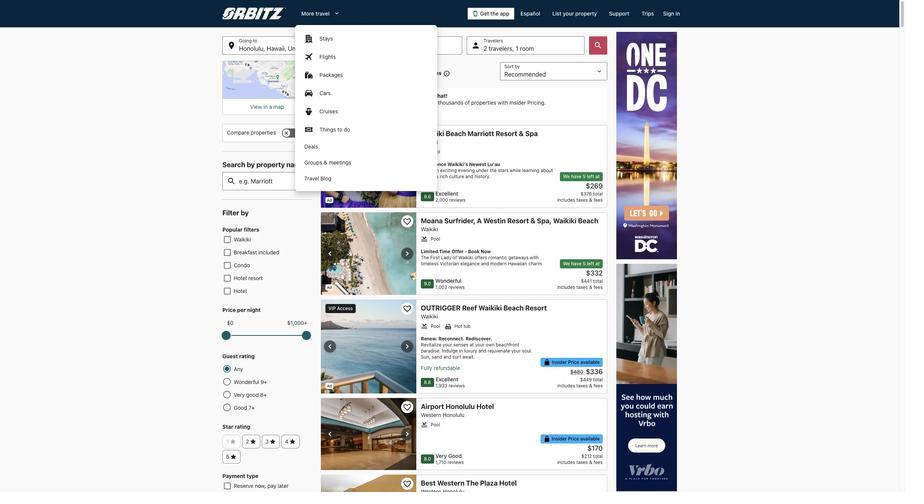 Task type: locate. For each thing, give the bounding box(es) containing it.
1 horizontal spatial very
[[436, 453, 447, 459]]

rating
[[239, 353, 255, 360], [235, 424, 250, 430]]

payment
[[223, 473, 246, 479]]

an
[[376, 99, 382, 106], [434, 168, 439, 173]]

2 vertical spatial beach
[[504, 304, 524, 312]]

1 vertical spatial the
[[467, 479, 479, 487]]

$212
[[582, 454, 592, 459]]

rejuvenate
[[488, 348, 511, 354]]

hotel inside 'airport honolulu hotel western honolulu'
[[477, 403, 494, 411]]

0 vertical spatial properties
[[415, 70, 442, 76]]

a
[[269, 104, 272, 110]]

lobby image
[[321, 398, 417, 470]]

western down airport
[[421, 412, 442, 418]]

1 vertical spatial the
[[490, 168, 497, 173]]

in inside button
[[264, 104, 268, 110]]

0 vertical spatial an
[[376, 99, 382, 106]]

1 includes from the top
[[558, 197, 576, 203]]

2 left from the top
[[587, 261, 595, 267]]

0 vertical spatial insider price available
[[552, 360, 600, 365]]

and inside limited time offer - book now the first lady of waikiki offers romantic getaways with timeless victorian elegance and modern hawaiian charm
[[482, 261, 489, 267]]

4 total from the top
[[594, 454, 603, 459]]

very
[[234, 392, 245, 398], [436, 453, 447, 459]]

$480 button
[[570, 369, 585, 375]]

spa
[[526, 130, 538, 138]]

like
[[425, 93, 434, 99]]

1 inside dropdown button
[[516, 45, 519, 52]]

1 vertical spatial available
[[581, 436, 600, 442]]

0 vertical spatial available
[[581, 360, 600, 365]]

pool up limited
[[431, 236, 441, 242]]

later
[[278, 483, 289, 489]]

an down lower
[[376, 99, 382, 106]]

we have 5 left at $332 $441 total includes taxes & fees
[[558, 261, 603, 290]]

reviews inside excellent 2,000 reviews
[[450, 197, 466, 203]]

0 vertical spatial 2
[[484, 45, 488, 52]]

insider up $170 $212 total includes taxes & fees
[[552, 436, 567, 442]]

left
[[587, 174, 595, 179], [587, 261, 595, 267]]

1 left from the top
[[587, 174, 595, 179]]

rating right star
[[235, 424, 250, 430]]

the down lu'au
[[490, 168, 497, 173]]

reviews for wonderful 1,003 reviews
[[449, 284, 465, 290]]

wonderful up very good 8+
[[234, 379, 259, 385]]

very left good
[[234, 392, 245, 398]]

5 for $269
[[583, 174, 586, 179]]

at inside we have 5 left at $269 $376 total includes taxes & fees
[[596, 174, 600, 179]]

of right thousands
[[465, 99, 470, 106]]

flights
[[320, 53, 336, 60]]

of inside limited time offer - book now the first lady of waikiki offers romantic getaways with timeless victorian elegance and modern hawaiian charm
[[453, 255, 457, 261]]

western right best
[[438, 479, 465, 487]]

excellent up "1,933"
[[436, 376, 459, 383]]

view in a map
[[250, 104, 284, 110]]

in right sign on the top
[[676, 10, 681, 17]]

3 total from the top
[[594, 377, 603, 383]]

2 vertical spatial at
[[470, 342, 474, 348]]

& down the $212
[[590, 460, 593, 465]]

beach/ocean view image
[[321, 212, 417, 295]]

1 excellent from the top
[[436, 190, 459, 197]]

groups
[[305, 159, 322, 166]]

1 fees from the top
[[594, 197, 603, 203]]

small image left hot
[[445, 323, 452, 330]]

the inside the experience waikiki's newest lu'au enjoy an exciting evening under the stars while learning about hawaii's rich culture and history.
[[490, 168, 497, 173]]

1 vertical spatial resort
[[508, 217, 529, 225]]

now,
[[255, 483, 266, 489]]

recommended
[[376, 70, 413, 76]]

1 vertical spatial 5
[[583, 261, 586, 267]]

waikiki beach marriott resort & spa waikiki pool
[[421, 130, 538, 155]]

in inside renew. reconnect. rediscover. revitalize your senses at your own beachfront paradise. indulge in luxury and rejuvenate your soul. sun, sand and surf await.
[[460, 348, 463, 354]]

taxes inside we have 5 left at $269 $376 total includes taxes & fees
[[577, 197, 588, 203]]

outrigger
[[421, 304, 461, 312]]

1 horizontal spatial small image
[[445, 323, 452, 330]]

good right 8.0
[[449, 453, 462, 459]]

7+
[[249, 405, 255, 411]]

1 horizontal spatial property
[[576, 10, 598, 17]]

1 have from the top
[[572, 174, 582, 179]]

1 horizontal spatial in
[[460, 348, 463, 354]]

left for $269
[[587, 174, 595, 179]]

fees down $332 on the right bottom of page
[[594, 284, 603, 290]]

fees
[[594, 197, 603, 203], [594, 284, 603, 290], [594, 383, 603, 389], [594, 460, 603, 465]]

name
[[287, 161, 305, 169]]

2 we from the top
[[564, 261, 570, 267]]

available up $336
[[581, 360, 600, 365]]

while
[[510, 168, 521, 173]]

have inside we have 5 left at $332 $441 total includes taxes & fees
[[572, 261, 582, 267]]

reviews right "1,933"
[[449, 383, 465, 389]]

0 vertical spatial rating
[[239, 353, 255, 360]]

resort inside 'outrigger reef waikiki beach resort waikiki'
[[526, 304, 547, 312]]

& down $449
[[590, 383, 593, 389]]

1 horizontal spatial wonderful
[[436, 278, 462, 284]]

we inside we have 5 left at $269 $376 total includes taxes & fees
[[564, 174, 570, 179]]

getaways
[[509, 255, 529, 261]]

& left spa
[[519, 130, 524, 138]]

1 vertical spatial at
[[596, 261, 600, 267]]

0 vertical spatial the
[[421, 255, 429, 261]]

pick
[[353, 70, 364, 76]]

2 vertical spatial of
[[453, 255, 457, 261]]

at inside we have 5 left at $332 $441 total includes taxes & fees
[[596, 261, 600, 267]]

Save Airport Honolulu Hotel to a trip checkbox
[[402, 401, 414, 413]]

limited
[[421, 249, 438, 254]]

2 have from the top
[[572, 261, 582, 267]]

properties up "marriott"
[[472, 99, 497, 106]]

beach inside 'outrigger reef waikiki beach resort waikiki'
[[504, 304, 524, 312]]

things to do link
[[296, 121, 438, 139]]

an down experience
[[434, 168, 439, 173]]

0 vertical spatial 1
[[516, 45, 519, 52]]

insider up $480 $336 $449 total includes taxes & fees
[[552, 360, 567, 365]]

0 vertical spatial honolulu
[[446, 403, 475, 411]]

xsmall image right 3
[[270, 438, 277, 445]]

left up the $269
[[587, 174, 595, 179]]

2 vertical spatial ad
[[327, 384, 332, 388]]

sun,
[[421, 354, 431, 360]]

condo
[[234, 262, 250, 269]]

2 horizontal spatial beach
[[579, 217, 599, 225]]

0 horizontal spatial an
[[376, 99, 382, 106]]

the right get
[[491, 10, 499, 17]]

beach inside waikiki beach marriott resort & spa waikiki pool
[[446, 130, 466, 138]]

and down offers
[[482, 261, 489, 267]]

insider price available for $170
[[552, 436, 600, 442]]

with up charm
[[530, 255, 539, 261]]

1 taxes from the top
[[577, 197, 588, 203]]

0 vertical spatial insider
[[510, 99, 526, 106]]

1 vertical spatial in
[[264, 104, 268, 110]]

2 fees from the top
[[594, 284, 603, 290]]

payment type
[[223, 473, 259, 479]]

1 vertical spatial an
[[434, 168, 439, 173]]

1 available from the top
[[581, 360, 600, 365]]

taxes down the $212
[[577, 460, 588, 465]]

list your property
[[553, 10, 598, 17]]

properties up like
[[415, 70, 442, 76]]

insider price available up $480
[[552, 360, 600, 365]]

sign
[[664, 10, 675, 17]]

property for by
[[257, 161, 285, 169]]

1 vertical spatial properties
[[472, 99, 497, 106]]

1 vertical spatial of
[[465, 99, 470, 106]]

spa,
[[537, 217, 552, 225]]

orbitz logo image
[[223, 8, 286, 20]]

2 left travelers,
[[484, 45, 488, 52]]

static map image image
[[223, 61, 312, 99]]

$336
[[586, 368, 603, 376]]

total inside we have 5 left at $269 $376 total includes taxes & fees
[[594, 191, 603, 197]]

0 vertical spatial small image
[[445, 323, 452, 330]]

now
[[481, 249, 491, 254]]

0 horizontal spatial with
[[498, 99, 508, 106]]

1 horizontal spatial good
[[449, 453, 462, 459]]

small image for hot tub
[[445, 323, 452, 330]]

0 vertical spatial have
[[572, 174, 582, 179]]

1 vertical spatial with
[[530, 255, 539, 261]]

10%
[[398, 99, 408, 106]]

0 horizontal spatial 2
[[246, 438, 249, 445]]

rating up any
[[239, 353, 255, 360]]

leading image
[[473, 11, 479, 17]]

left up $332 on the right bottom of page
[[587, 261, 595, 267]]

insider for hotel
[[552, 436, 567, 442]]

guest rating
[[223, 353, 255, 360]]

get
[[367, 99, 375, 106]]

5 up $441
[[583, 261, 586, 267]]

evening
[[459, 168, 475, 173]]

0 vertical spatial we
[[564, 174, 570, 179]]

2 vertical spatial insider
[[552, 436, 567, 442]]

beach up beachfront at the bottom of the page
[[504, 304, 524, 312]]

xsmall image left 3
[[250, 438, 257, 445]]

1 vertical spatial property
[[257, 161, 285, 169]]

trips link
[[636, 7, 661, 20]]

available up $170 on the bottom right of the page
[[581, 436, 600, 442]]

0 vertical spatial left
[[587, 174, 595, 179]]

0 horizontal spatial beach
[[446, 130, 466, 138]]

Save Moana Surfrider, A Westin Resort & Spa, Waikiki Beach to a trip checkbox
[[402, 215, 414, 228]]

of down the "offer"
[[453, 255, 457, 261]]

& inside we have 5 left at $332 $441 total includes taxes & fees
[[590, 284, 593, 290]]

beach down $376
[[579, 217, 599, 225]]

beach image
[[321, 125, 417, 208]]

westin
[[484, 217, 506, 225]]

Minimum price range field
[[227, 327, 308, 344]]

excellent inside excellent 2,000 reviews
[[436, 190, 459, 197]]

very inside 'very good 1,710 reviews'
[[436, 453, 447, 459]]

2 travelers, 1 room
[[484, 45, 535, 52]]

0 horizontal spatial 1
[[227, 438, 229, 445]]

excellent 2,000 reviews
[[436, 190, 466, 203]]

xsmall image right 4
[[290, 438, 296, 445]]

reef
[[463, 304, 477, 312]]

total inside we have 5 left at $332 $441 total includes taxes & fees
[[594, 278, 603, 284]]

1 left room
[[516, 45, 519, 52]]

2 horizontal spatial in
[[676, 10, 681, 17]]

1 down star
[[227, 438, 229, 445]]

honolulu down airport
[[443, 412, 465, 418]]

taxes down $376
[[577, 197, 588, 203]]

xsmall image for 4
[[290, 438, 296, 445]]

1 vertical spatial rating
[[235, 424, 250, 430]]

show previous image for airport honolulu hotel image
[[326, 430, 335, 439]]

resort inside waikiki beach marriott resort & spa waikiki pool
[[496, 130, 518, 138]]

1 vertical spatial left
[[587, 261, 595, 267]]

0 vertical spatial of
[[327, 45, 333, 52]]

indulge
[[442, 348, 458, 354]]

0 horizontal spatial wonderful
[[234, 379, 259, 385]]

offers
[[475, 255, 488, 261]]

fees inside $170 $212 total includes taxes & fees
[[594, 460, 603, 465]]

fees down $336
[[594, 383, 603, 389]]

show next image for airport honolulu hotel image
[[403, 430, 412, 439]]

left inside we have 5 left at $269 $376 total includes taxes & fees
[[587, 174, 595, 179]]

1 vertical spatial good
[[449, 453, 462, 459]]

resort inside moana surfrider, a westin resort & spa, waikiki beach waikiki
[[508, 217, 529, 225]]

beach left "marriott"
[[446, 130, 466, 138]]

2 total from the top
[[594, 278, 603, 284]]

reviews right 1,710
[[448, 460, 464, 465]]

1 horizontal spatial 2
[[484, 45, 488, 52]]

total down $336
[[594, 377, 603, 383]]

cruises link
[[296, 102, 438, 121]]

1 vertical spatial by
[[241, 209, 249, 217]]

by for filter
[[241, 209, 249, 217]]

the down limited
[[421, 255, 429, 261]]

reviews for excellent 2,000 reviews
[[450, 197, 466, 203]]

1 vertical spatial beach
[[579, 217, 599, 225]]

very for very good 8+
[[234, 392, 245, 398]]

rating for star rating
[[235, 424, 250, 430]]

1 pool from the top
[[431, 149, 441, 155]]

newest
[[470, 162, 487, 167]]

1 insider price available from the top
[[552, 360, 600, 365]]

waikiki inside limited time offer - book now the first lady of waikiki offers romantic getaways with timeless victorian elegance and modern hawaiian charm
[[459, 255, 474, 261]]

3 fees from the top
[[594, 383, 603, 389]]

2 available from the top
[[581, 436, 600, 442]]

total down the $269
[[594, 191, 603, 197]]

1 horizontal spatial an
[[434, 168, 439, 173]]

resort
[[496, 130, 518, 138], [508, 217, 529, 225], [526, 304, 547, 312]]

total down $332 on the right bottom of page
[[594, 278, 603, 284]]

4 pool from the top
[[431, 422, 441, 428]]

xsmall image for 2
[[250, 438, 257, 445]]

1 vertical spatial to
[[338, 126, 343, 133]]

0 horizontal spatial in
[[264, 104, 268, 110]]

1 vertical spatial ad
[[327, 285, 332, 290]]

ad
[[327, 198, 332, 203], [327, 285, 332, 290], [327, 384, 332, 388]]

wonderful inside wonderful 1,003 reviews
[[436, 278, 462, 284]]

good left 7+
[[234, 405, 247, 411]]

resort for westin
[[508, 217, 529, 225]]

breakfast
[[234, 249, 257, 256]]

2 inside the 2 travelers, 1 room dropdown button
[[484, 45, 488, 52]]

first
[[431, 255, 440, 261]]

properties right compare
[[251, 129, 276, 136]]

4 includes from the top
[[558, 460, 576, 465]]

honolulu down "excellent 1,933 reviews"
[[446, 403, 475, 411]]

small image for hot tub
[[421, 323, 428, 330]]

1 horizontal spatial with
[[530, 255, 539, 261]]

at up luxury
[[470, 342, 474, 348]]

0 horizontal spatial the
[[421, 255, 429, 261]]

deals link
[[296, 139, 438, 155]]

beach
[[446, 130, 466, 138], [579, 217, 599, 225], [504, 304, 524, 312]]

fees down the $269
[[594, 197, 603, 203]]

have inside we have 5 left at $269 $376 total includes taxes & fees
[[572, 174, 582, 179]]

1 vertical spatial wonderful
[[234, 379, 259, 385]]

and inside the experience waikiki's newest lu'au enjoy an exciting evening under the stars while learning about hawaii's rich culture and history.
[[466, 174, 474, 179]]

have up $441
[[572, 261, 582, 267]]

0 vertical spatial very
[[234, 392, 245, 398]]

0 vertical spatial wonderful
[[436, 278, 462, 284]]

very up 1,710
[[436, 453, 447, 459]]

to left do
[[338, 126, 343, 133]]

to up get
[[370, 93, 375, 99]]

1 horizontal spatial 1
[[516, 45, 519, 52]]

1 horizontal spatial properties
[[415, 70, 442, 76]]

includes inside $480 $336 $449 total includes taxes & fees
[[558, 383, 576, 389]]

0 vertical spatial excellent
[[436, 190, 459, 197]]

3 includes from the top
[[558, 383, 576, 389]]

sign in
[[664, 10, 681, 17]]

1 vertical spatial small image
[[421, 422, 428, 429]]

total down $170 on the bottom right of the page
[[594, 454, 603, 459]]

2 horizontal spatial of
[[465, 99, 470, 106]]

2 vertical spatial in
[[460, 348, 463, 354]]

search image
[[594, 41, 603, 50]]

insider left pricing.
[[510, 99, 526, 106]]

book
[[469, 249, 480, 254]]

excellent inside "excellent 1,933 reviews"
[[436, 376, 459, 383]]

reserve
[[234, 483, 254, 489]]

2 vertical spatial properties
[[251, 129, 276, 136]]

left for $332
[[587, 261, 595, 267]]

at up the $269
[[596, 174, 600, 179]]

2 down 'star rating'
[[246, 438, 249, 445]]

3 taxes from the top
[[577, 383, 588, 389]]

in left a
[[264, 104, 268, 110]]

fees inside we have 5 left at $332 $441 total includes taxes & fees
[[594, 284, 603, 290]]

search by property name
[[223, 161, 305, 169]]

reviews inside 'very good 1,710 reviews'
[[448, 460, 464, 465]]

0 horizontal spatial very
[[234, 392, 245, 398]]

0 vertical spatial western
[[421, 412, 442, 418]]

price left per
[[223, 307, 236, 313]]

& inside moana surfrider, a westin resort & spa, waikiki beach waikiki
[[531, 217, 536, 225]]

show previous image for waikiki beach marriott resort & spa image
[[326, 162, 335, 171]]

xsmall image
[[250, 438, 257, 445], [270, 438, 277, 445], [290, 438, 296, 445], [230, 454, 237, 460]]

taxes down $449
[[577, 383, 588, 389]]

5 inside we have 5 left at $269 $376 total includes taxes & fees
[[583, 174, 586, 179]]

0 horizontal spatial good
[[234, 405, 247, 411]]

0 horizontal spatial of
[[327, 45, 333, 52]]

1 vertical spatial very
[[436, 453, 447, 459]]

very for very good 1,710 reviews
[[436, 453, 447, 459]]

at up $332 on the right bottom of page
[[596, 261, 600, 267]]

honolulu
[[446, 403, 475, 411], [443, 412, 465, 418]]

your down beachfront at the bottom of the page
[[512, 348, 521, 354]]

reviews inside wonderful 1,003 reviews
[[449, 284, 465, 290]]

1 total from the top
[[594, 191, 603, 197]]

we inside we have 5 left at $332 $441 total includes taxes & fees
[[564, 261, 570, 267]]

1 vertical spatial insider
[[552, 360, 567, 365]]

insider price available up $170 $212 total includes taxes & fees
[[552, 436, 600, 442]]

refundable
[[434, 365, 461, 371]]

wonderful for 9+
[[234, 379, 259, 385]]

list
[[345, 109, 546, 116]]

0 vertical spatial price
[[223, 307, 236, 313]]

1 horizontal spatial of
[[453, 255, 457, 261]]

price up $170 $212 total includes taxes & fees
[[569, 436, 580, 442]]

1 ad from the top
[[327, 198, 332, 203]]

2 vertical spatial price
[[569, 436, 580, 442]]

view from room image
[[321, 300, 417, 394]]

have up $376
[[572, 174, 582, 179]]

available for $480
[[581, 360, 600, 365]]

small image inside see how we pick our recommended properties link
[[442, 70, 450, 77]]

lu'au
[[488, 162, 501, 167]]

property left name
[[257, 161, 285, 169]]

small image
[[442, 70, 450, 77], [421, 236, 428, 243], [421, 323, 428, 330], [544, 359, 551, 366], [544, 436, 551, 443]]

room image
[[321, 475, 417, 492]]

reviews inside "excellent 1,933 reviews"
[[449, 383, 465, 389]]

fees down $170 on the bottom right of the page
[[594, 460, 603, 465]]

1 vertical spatial honolulu
[[443, 412, 465, 418]]

insider price available for $480
[[552, 360, 600, 365]]

renew. reconnect. rediscover. revitalize your senses at your own beachfront paradise. indulge in luxury and rejuvenate your soul. sun, sand and surf await.
[[421, 336, 533, 360]]

price for outrigger reef waikiki beach resort
[[569, 360, 580, 365]]

search
[[223, 161, 245, 169]]

small image
[[445, 323, 452, 330], [421, 422, 428, 429]]

in
[[676, 10, 681, 17], [264, 104, 268, 110], [460, 348, 463, 354]]

excellent for excellent 2,000 reviews
[[436, 190, 459, 197]]

2 includes from the top
[[558, 284, 576, 290]]

airport honolulu hotel western honolulu
[[421, 403, 494, 418]]

and down own at the bottom
[[479, 348, 487, 354]]

1 vertical spatial 1
[[227, 438, 229, 445]]

1 horizontal spatial beach
[[504, 304, 524, 312]]

small image for $449 total
[[544, 359, 551, 366]]

2 vertical spatial resort
[[526, 304, 547, 312]]

5 up "payment"
[[226, 454, 230, 460]]

america
[[334, 45, 357, 52]]

culture
[[450, 174, 465, 179]]

by right filter at the left
[[241, 209, 249, 217]]

& left spa,
[[531, 217, 536, 225]]

5 inside we have 5 left at $332 $441 total includes taxes & fees
[[583, 261, 586, 267]]

4 taxes from the top
[[577, 460, 588, 465]]

total inside $170 $212 total includes taxes & fees
[[594, 454, 603, 459]]

your right list
[[563, 10, 575, 17]]

pool up experience
[[431, 149, 441, 155]]

honolulu,
[[239, 45, 265, 52]]

xsmall image up "payment"
[[230, 454, 237, 460]]

renew.
[[421, 336, 438, 342]]

1 we from the top
[[564, 174, 570, 179]]

in inside dropdown button
[[676, 10, 681, 17]]

1 vertical spatial we
[[564, 261, 570, 267]]

room
[[520, 45, 535, 52]]

xsmall image for 5
[[230, 454, 237, 460]]

1 vertical spatial western
[[438, 479, 465, 487]]

2 taxes from the top
[[577, 284, 588, 290]]

cruises
[[320, 108, 338, 115]]

0 vertical spatial to
[[370, 93, 375, 99]]

beach inside moana surfrider, a westin resort & spa, waikiki beach waikiki
[[579, 217, 599, 225]]

2 excellent from the top
[[436, 376, 459, 383]]

experience
[[421, 162, 447, 167]]

total inside $480 $336 $449 total includes taxes & fees
[[594, 377, 603, 383]]

0 vertical spatial beach
[[446, 130, 466, 138]]

groups & meetings link
[[296, 155, 438, 171]]

left inside we have 5 left at $332 $441 total includes taxes & fees
[[587, 261, 595, 267]]

0 vertical spatial ad
[[327, 198, 332, 203]]

& down $376
[[590, 197, 593, 203]]

in down senses
[[460, 348, 463, 354]]

cars
[[320, 90, 331, 96]]

the left 'plaza'
[[467, 479, 479, 487]]

offer
[[452, 249, 464, 254]]

taxes down $441
[[577, 284, 588, 290]]

3 ad from the top
[[327, 384, 332, 388]]

pool down airport
[[431, 422, 441, 428]]

by right search
[[247, 161, 255, 169]]

4 fees from the top
[[594, 460, 603, 465]]

2 horizontal spatial properties
[[472, 99, 497, 106]]

show previous image for outrigger reef waikiki beach resort image
[[326, 342, 335, 351]]

excellent up 2,000
[[436, 190, 459, 197]]

fees inside $480 $336 $449 total includes taxes & fees
[[594, 383, 603, 389]]

0 vertical spatial property
[[576, 10, 598, 17]]

stars
[[498, 168, 509, 173]]

reviews right "1,003"
[[449, 284, 465, 290]]

0 vertical spatial at
[[596, 174, 600, 179]]

with left pricing.
[[498, 99, 508, 106]]

1 vertical spatial price
[[569, 360, 580, 365]]

of up flights
[[327, 45, 333, 52]]

and down the evening
[[466, 174, 474, 179]]

0 vertical spatial 5
[[583, 174, 586, 179]]

small image down airport
[[421, 422, 428, 429]]

0 vertical spatial by
[[247, 161, 255, 169]]

2 insider price available from the top
[[552, 436, 600, 442]]

wonderful
[[436, 278, 462, 284], [234, 379, 259, 385]]

price up $480
[[569, 360, 580, 365]]

pool up renew.
[[431, 323, 441, 329]]

1 vertical spatial excellent
[[436, 376, 459, 383]]

5 up $376
[[583, 174, 586, 179]]

1 vertical spatial insider price available
[[552, 436, 600, 442]]



Task type: describe. For each thing, give the bounding box(es) containing it.
hello
[[356, 93, 368, 99]]

small image for $212 total
[[544, 436, 551, 443]]

2,000
[[436, 197, 448, 203]]

a
[[477, 217, 482, 225]]

taxes inside $170 $212 total includes taxes & fees
[[577, 460, 588, 465]]

by for search
[[247, 161, 255, 169]]

we for $332
[[564, 261, 570, 267]]

exciting
[[441, 168, 457, 173]]

8+
[[260, 392, 267, 398]]

$170 $212 total includes taxes & fees
[[558, 444, 603, 465]]

Maximum price range field
[[227, 327, 308, 344]]

star
[[223, 424, 234, 430]]

at for $332
[[596, 261, 600, 267]]

travel blog
[[305, 175, 332, 182]]

soul.
[[523, 348, 533, 354]]

property for your
[[576, 10, 598, 17]]

& right the groups
[[324, 159, 328, 166]]

experience waikiki's newest lu'au enjoy an exciting evening under the stars while learning about hawaii's rich culture and history.
[[421, 162, 554, 179]]

2 pool from the top
[[431, 236, 441, 242]]

fees inside we have 5 left at $269 $376 total includes taxes & fees
[[594, 197, 603, 203]]

of inside say hello to lower prices – just like that! instantly get an extra 10% or more off thousands of properties with insider pricing.
[[465, 99, 470, 106]]

under
[[477, 168, 489, 173]]

your down rediscover.
[[476, 342, 485, 348]]

good inside 'very good 1,710 reviews'
[[449, 453, 462, 459]]

learning
[[523, 168, 540, 173]]

view in a map button
[[227, 104, 308, 110]]

$376
[[581, 191, 592, 197]]

$480
[[571, 369, 584, 375]]

show previous image for moana surfrider, a westin resort & spa, waikiki beach image
[[326, 249, 335, 258]]

stays link
[[296, 30, 438, 48]]

good
[[246, 392, 259, 398]]

that!
[[436, 93, 448, 99]]

Save Best Western The Plaza Hotel to a trip checkbox
[[402, 478, 414, 490]]

0 vertical spatial good
[[234, 405, 247, 411]]

& inside we have 5 left at $269 $376 total includes taxes & fees
[[590, 197, 593, 203]]

properties inside say hello to lower prices – just like that! instantly get an extra 10% or more off thousands of properties with insider pricing.
[[472, 99, 497, 106]]

say
[[345, 93, 354, 99]]

9.0
[[424, 281, 431, 287]]

to inside say hello to lower prices – just like that! instantly get an extra 10% or more off thousands of properties with insider pricing.
[[370, 93, 375, 99]]

fully refundable
[[421, 365, 461, 371]]

per
[[237, 307, 246, 313]]

2 for 2 travelers, 1 room
[[484, 45, 488, 52]]

includes inside $170 $212 total includes taxes & fees
[[558, 460, 576, 465]]

get the app
[[481, 10, 510, 17]]

0 vertical spatial the
[[491, 10, 499, 17]]

an inside say hello to lower prices – just like that! instantly get an extra 10% or more off thousands of properties with insider pricing.
[[376, 99, 382, 106]]

await.
[[463, 354, 475, 360]]

2 ad from the top
[[327, 285, 332, 290]]

united
[[288, 45, 306, 52]]

vip access
[[329, 306, 353, 311]]

charm
[[529, 261, 542, 267]]

outrigger reef waikiki beach resort waikiki
[[421, 304, 547, 320]]

price for airport honolulu hotel
[[569, 436, 580, 442]]

wonderful 9+
[[234, 379, 267, 385]]

excellent for excellent 1,933 reviews
[[436, 376, 459, 383]]

hawaii's
[[421, 174, 439, 179]]

3 pool from the top
[[431, 323, 441, 329]]

and down "indulge"
[[444, 354, 452, 360]]

good 7+
[[234, 405, 255, 411]]

reviews for excellent 1,933 reviews
[[449, 383, 465, 389]]

0 horizontal spatial to
[[338, 126, 343, 133]]

prices
[[392, 93, 408, 99]]

more travel button
[[296, 7, 347, 20]]

rating for guest rating
[[239, 353, 255, 360]]

have for $269
[[572, 174, 582, 179]]

vip
[[329, 306, 336, 311]]

see how we pick our recommended properties link
[[321, 70, 450, 77]]

surfrider,
[[445, 217, 476, 225]]

just
[[414, 93, 424, 99]]

map
[[274, 104, 284, 110]]

pricing.
[[528, 99, 546, 106]]

history.
[[475, 174, 491, 179]]

resort
[[248, 275, 263, 281]]

groups & meetings
[[305, 159, 352, 166]]

8.8
[[424, 380, 431, 385]]

Save OUTRIGGER Reef Waikiki Beach Resort to a trip checkbox
[[402, 303, 414, 315]]

packages link
[[296, 66, 438, 84]]

thousands
[[438, 99, 464, 106]]

we have 5 left at $269 $376 total includes taxes & fees
[[558, 174, 603, 203]]

we for $269
[[564, 174, 570, 179]]

& inside waikiki beach marriott resort & spa waikiki pool
[[519, 130, 524, 138]]

say hello to lower prices – just like that! image
[[327, 97, 340, 111]]

with inside limited time offer - book now the first lady of waikiki offers romantic getaways with timeless victorian elegance and modern hawaiian charm
[[530, 255, 539, 261]]

honolulu, hawaii, united states of america
[[239, 45, 357, 52]]

$269
[[586, 182, 603, 190]]

stays
[[320, 35, 333, 42]]

show next image for moana surfrider, a westin resort & spa, waikiki beach image
[[403, 249, 412, 258]]

3
[[266, 438, 269, 445]]

an inside the experience waikiki's newest lu'au enjoy an exciting evening under the stars while learning about hawaii's rich culture and history.
[[434, 168, 439, 173]]

xsmall image for 3
[[270, 438, 277, 445]]

includes inside we have 5 left at $332 $441 total includes taxes & fees
[[558, 284, 576, 290]]

app
[[500, 10, 510, 17]]

show next image for outrigger reef waikiki beach resort image
[[403, 342, 412, 351]]

type
[[247, 473, 259, 479]]

taxes inside $480 $336 $449 total includes taxes & fees
[[577, 383, 588, 389]]

1,710
[[436, 460, 447, 465]]

or
[[410, 99, 415, 106]]

1 horizontal spatial the
[[467, 479, 479, 487]]

sand
[[432, 354, 443, 360]]

with inside say hello to lower prices – just like that! instantly get an extra 10% or more off thousands of properties with insider pricing.
[[498, 99, 508, 106]]

plaza
[[481, 479, 498, 487]]

& inside $170 $212 total includes taxes & fees
[[590, 460, 593, 465]]

at inside renew. reconnect. rediscover. revitalize your senses at your own beachfront paradise. indulge in luxury and rejuvenate your soul. sun, sand and surf await.
[[470, 342, 474, 348]]

2 vertical spatial 5
[[226, 454, 230, 460]]

9+
[[261, 379, 267, 385]]

western inside 'airport honolulu hotel western honolulu'
[[421, 412, 442, 418]]

8.0
[[424, 456, 431, 462]]

excellent 1,933 reviews
[[436, 376, 465, 389]]

the inside limited time offer - book now the first lady of waikiki offers romantic getaways with timeless victorian elegance and modern hawaiian charm
[[421, 255, 429, 261]]

of inside dropdown button
[[327, 45, 333, 52]]

taxes inside we have 5 left at $332 $441 total includes taxes & fees
[[577, 284, 588, 290]]

pool inside waikiki beach marriott resort & spa waikiki pool
[[431, 149, 441, 155]]

$170
[[588, 444, 603, 452]]

2 for 2
[[246, 438, 249, 445]]

your up "indulge"
[[443, 342, 453, 348]]

popular filters
[[223, 226, 260, 233]]

modern
[[491, 261, 507, 267]]

& inside $480 $336 $449 total includes taxes & fees
[[590, 383, 593, 389]]

blog
[[321, 175, 332, 182]]

1,933
[[436, 383, 448, 389]]

$480 $336 $449 total includes taxes & fees
[[558, 368, 603, 389]]

insider inside say hello to lower prices – just like that! instantly get an extra 10% or more off thousands of properties with insider pricing.
[[510, 99, 526, 106]]

reconnect.
[[439, 336, 465, 342]]

in for view
[[264, 104, 268, 110]]

night
[[247, 307, 261, 313]]

at for $269
[[596, 174, 600, 179]]

luxury
[[465, 348, 478, 354]]

how
[[332, 70, 343, 76]]

have for $332
[[572, 261, 582, 267]]

deals
[[305, 143, 318, 150]]

fully
[[421, 365, 433, 371]]

best
[[421, 479, 436, 487]]

compare
[[227, 129, 249, 136]]

reserve now, pay later
[[234, 483, 289, 489]]

small image for pool
[[421, 422, 428, 429]]

travel
[[305, 175, 319, 182]]

get the app link
[[468, 8, 515, 20]]

includes inside we have 5 left at $269 $376 total includes taxes & fees
[[558, 197, 576, 203]]

travelers,
[[489, 45, 515, 52]]

5 for $332
[[583, 261, 586, 267]]

revitalize
[[421, 342, 442, 348]]

$441
[[582, 278, 592, 284]]

resort for beach
[[526, 304, 547, 312]]

available for $170
[[581, 436, 600, 442]]

flights link
[[296, 48, 438, 66]]

wonderful for 1,003
[[436, 278, 462, 284]]

in for sign
[[676, 10, 681, 17]]

insider for waikiki
[[552, 360, 567, 365]]

0 horizontal spatial properties
[[251, 129, 276, 136]]



Task type: vqa. For each thing, say whether or not it's contained in the screenshot.
bottommost the popular
no



